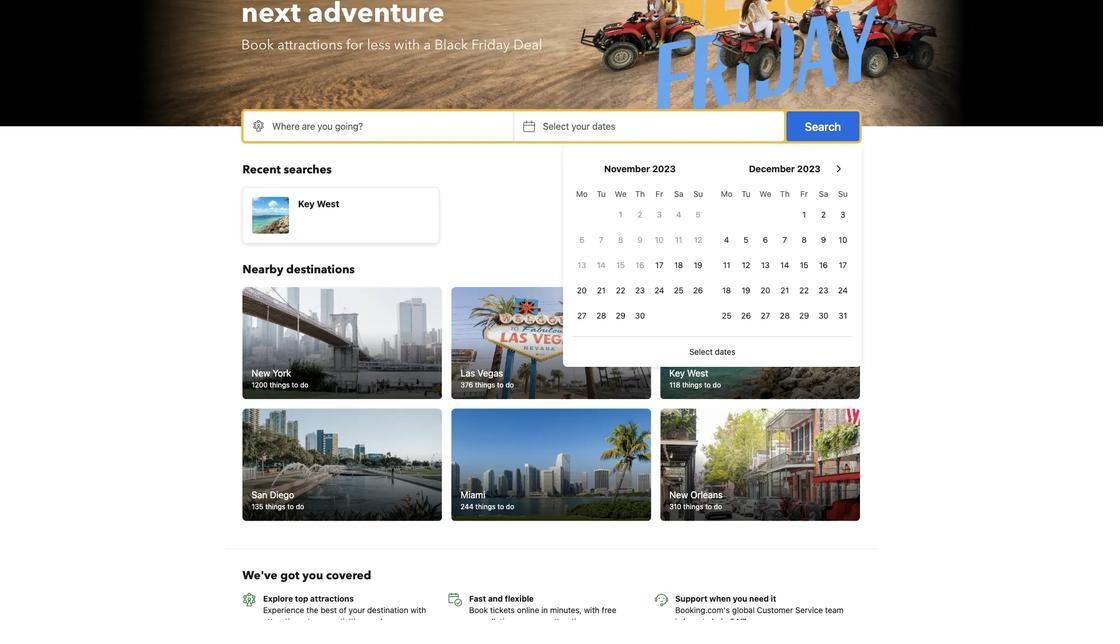Task type: locate. For each thing, give the bounding box(es) containing it.
0 horizontal spatial 27
[[578, 311, 587, 321]]

0 horizontal spatial su
[[694, 189, 703, 199]]

10 right the 9 november 2023 checkbox
[[656, 235, 664, 245]]

22 inside option
[[800, 286, 810, 296]]

0 horizontal spatial tu
[[597, 189, 606, 199]]

17
[[656, 261, 664, 270], [839, 261, 848, 270]]

20 November 2023 checkbox
[[573, 279, 592, 302]]

things down vegas
[[475, 382, 496, 390]]

su up 5 option
[[694, 189, 703, 199]]

0 horizontal spatial sa
[[675, 189, 684, 199]]

do right the 135
[[296, 503, 304, 511]]

21
[[598, 286, 606, 296], [781, 286, 790, 296]]

13 November 2023 checkbox
[[573, 254, 592, 277]]

0 horizontal spatial 22
[[616, 286, 626, 296]]

23 right the 22 option at the top of the page
[[819, 286, 829, 296]]

1 8 from the left
[[619, 235, 624, 245]]

sa up 4 checkbox
[[675, 189, 684, 199]]

30 for 30 option
[[636, 311, 645, 321]]

west down searches
[[317, 199, 340, 210]]

dates down 25 option
[[715, 348, 736, 357]]

26
[[694, 286, 704, 296], [742, 311, 752, 321]]

1 horizontal spatial 16
[[820, 261, 828, 270]]

1 horizontal spatial 3
[[841, 210, 846, 220]]

sa
[[675, 189, 684, 199], [819, 189, 829, 199]]

1 13 from the left
[[578, 261, 587, 270]]

0 horizontal spatial th
[[636, 189, 645, 199]]

recent searches
[[243, 162, 332, 178]]

0 horizontal spatial 14
[[597, 261, 606, 270]]

6 right 5 'option'
[[763, 235, 769, 245]]

tu for december
[[742, 189, 751, 199]]

1 3 from the left
[[657, 210, 662, 220]]

19 November 2023 checkbox
[[689, 254, 708, 277]]

5 inside option
[[696, 210, 701, 220]]

2 7 from the left
[[783, 235, 788, 245]]

to down booking.com's
[[703, 617, 710, 621]]

30 right 29 november 2023 checkbox
[[636, 311, 645, 321]]

1 27 from the left
[[578, 311, 587, 321]]

27 for 27 option
[[578, 311, 587, 321]]

in
[[542, 606, 548, 615]]

27 right "26" checkbox
[[761, 311, 771, 321]]

1 14 from the left
[[597, 261, 606, 270]]

do inside new orleans 310 things to do
[[714, 503, 723, 511]]

13 left the 14 option
[[578, 261, 587, 270]]

1 vertical spatial 12
[[742, 261, 751, 270]]

1 horizontal spatial dates
[[715, 348, 736, 357]]

1 vertical spatial 19
[[742, 286, 751, 296]]

2 27 from the left
[[761, 311, 771, 321]]

attractions
[[278, 35, 343, 54], [310, 594, 354, 604], [550, 617, 590, 621]]

15 inside 15 checkbox
[[617, 261, 625, 270]]

experience
[[263, 606, 304, 615]]

24 November 2023 checkbox
[[650, 279, 670, 302]]

15 inside 15 december 2023 checkbox
[[800, 261, 809, 270]]

11 left the '12' checkbox
[[724, 261, 731, 270]]

2 9 from the left
[[822, 235, 827, 245]]

2 23 from the left
[[819, 286, 829, 296]]

1 horizontal spatial and
[[488, 594, 503, 604]]

0 vertical spatial you
[[303, 568, 323, 584]]

16 December 2023 checkbox
[[814, 254, 834, 277]]

8 inside 8 november 2023 checkbox
[[619, 235, 624, 245]]

1 horizontal spatial 7
[[783, 235, 788, 245]]

0 horizontal spatial 21
[[598, 286, 606, 296]]

12
[[694, 235, 703, 245], [742, 261, 751, 270]]

do inside key west 118 things to do
[[713, 382, 722, 390]]

1 vertical spatial 11
[[724, 261, 731, 270]]

1 16 from the left
[[636, 261, 645, 270]]

10 right 9 december 2023 option
[[839, 235, 848, 245]]

1 horizontal spatial you
[[733, 594, 748, 604]]

13 for 13 checkbox
[[762, 261, 770, 270]]

of
[[339, 606, 347, 615]]

new for new orleans
[[670, 490, 689, 501]]

top
[[295, 594, 308, 604]]

do right 1200 at the bottom left
[[300, 382, 309, 390]]

0 horizontal spatial 19
[[694, 261, 703, 270]]

15 left 16 november 2023 checkbox
[[617, 261, 625, 270]]

team
[[826, 606, 844, 615]]

1 horizontal spatial 19
[[742, 286, 751, 296]]

do right 244
[[506, 503, 515, 511]]

1 1 from the left
[[619, 210, 623, 220]]

1 vertical spatial your
[[349, 606, 365, 615]]

15 for 15 checkbox
[[617, 261, 625, 270]]

7 inside 'option'
[[599, 235, 604, 245]]

376
[[461, 382, 473, 390]]

1 28 from the left
[[597, 311, 607, 321]]

1 horizontal spatial 18
[[723, 286, 732, 296]]

6 for 6 november 2023 "option"
[[580, 235, 585, 245]]

dates
[[593, 121, 616, 132], [715, 348, 736, 357]]

you up global
[[733, 594, 748, 604]]

things inside new orleans 310 things to do
[[684, 503, 704, 511]]

24 inside 24 option
[[839, 286, 848, 296]]

1 th from the left
[[636, 189, 645, 199]]

5 inside 'option'
[[744, 235, 749, 245]]

2 th from the left
[[781, 189, 790, 199]]

select for select dates
[[690, 348, 713, 357]]

1 vertical spatial 18
[[723, 286, 732, 296]]

7 December 2023 checkbox
[[776, 229, 795, 252]]

0 horizontal spatial 30
[[636, 311, 645, 321]]

9 inside checkbox
[[638, 235, 643, 245]]

19 right 18 checkbox
[[742, 286, 751, 296]]

23
[[636, 286, 645, 296], [819, 286, 829, 296]]

th
[[636, 189, 645, 199], [781, 189, 790, 199]]

25 inside 25 checkbox
[[674, 286, 684, 296]]

fr up 3 option
[[656, 189, 664, 199]]

search
[[806, 120, 842, 133]]

mo up 4 checkbox
[[721, 189, 733, 199]]

3 inside option
[[841, 210, 846, 220]]

things inside miami 244 things to do
[[476, 503, 496, 511]]

14 December 2023 checkbox
[[776, 254, 795, 277]]

26 right 25 option
[[742, 311, 752, 321]]

2 2 from the left
[[822, 210, 827, 220]]

18 left 19 december 2023 option
[[723, 286, 732, 296]]

2 grid from the left
[[718, 183, 853, 328]]

25 right the 24 november 2023 checkbox
[[674, 286, 684, 296]]

9 inside option
[[822, 235, 827, 245]]

9 right 8 november 2023 checkbox
[[638, 235, 643, 245]]

things for san diego
[[266, 503, 286, 511]]

1 horizontal spatial 21
[[781, 286, 790, 296]]

26 November 2023 checkbox
[[689, 279, 708, 302]]

attractions up best at bottom
[[310, 594, 354, 604]]

to inside "las vegas 376 things to do"
[[497, 382, 504, 390]]

28
[[597, 311, 607, 321], [780, 311, 790, 321]]

25 November 2023 checkbox
[[670, 279, 689, 302]]

grid
[[573, 183, 708, 328], [718, 183, 853, 328]]

2 tu from the left
[[742, 189, 751, 199]]

25 inside 25 option
[[722, 311, 732, 321]]

5 for 5 'option'
[[744, 235, 749, 245]]

tu for november
[[597, 189, 606, 199]]

0 vertical spatial 25
[[674, 286, 684, 296]]

20 for the 20 "checkbox"
[[761, 286, 771, 296]]

14 inside option
[[597, 261, 606, 270]]

with left free
[[584, 606, 600, 615]]

30 for "30 december 2023" checkbox
[[819, 311, 829, 321]]

1 7 from the left
[[599, 235, 604, 245]]

14 for the 14 option
[[597, 261, 606, 270]]

2 28 from the left
[[780, 311, 790, 321]]

22 for the 22 option at the top of the page
[[800, 286, 810, 296]]

to right 244
[[498, 503, 504, 511]]

5 left 6 december 2023 checkbox
[[744, 235, 749, 245]]

118
[[670, 382, 681, 390]]

1 21 from the left
[[598, 286, 606, 296]]

west
[[317, 199, 340, 210], [688, 368, 709, 379]]

2 15 from the left
[[800, 261, 809, 270]]

24 right '23' checkbox
[[655, 286, 665, 296]]

1 horizontal spatial grid
[[718, 183, 853, 328]]

24
[[655, 286, 665, 296], [839, 286, 848, 296]]

25
[[674, 286, 684, 296], [722, 311, 732, 321]]

you inside support when you need it booking.com's global customer service team is here to help 24/7
[[733, 594, 748, 604]]

1 horizontal spatial 20
[[761, 286, 771, 296]]

5 right 4 checkbox
[[696, 210, 701, 220]]

1 6 from the left
[[580, 235, 585, 245]]

0 horizontal spatial dates
[[593, 121, 616, 132]]

things inside "las vegas 376 things to do"
[[475, 382, 496, 390]]

4 November 2023 checkbox
[[670, 204, 689, 227]]

2 we from the left
[[760, 189, 772, 199]]

we up 1 november 2023 "option"
[[615, 189, 627, 199]]

2023 right december
[[798, 164, 821, 174]]

select dates
[[690, 348, 736, 357]]

to inside key west 118 things to do
[[705, 382, 711, 390]]

11 December 2023 checkbox
[[718, 254, 737, 277]]

do down orleans
[[714, 503, 723, 511]]

0 horizontal spatial 7
[[599, 235, 604, 245]]

0 horizontal spatial 11
[[676, 235, 683, 245]]

1 vertical spatial key
[[670, 368, 685, 379]]

0 horizontal spatial grid
[[573, 183, 708, 328]]

1 29 from the left
[[616, 311, 626, 321]]

tu down december
[[742, 189, 751, 199]]

16 right 15 checkbox
[[636, 261, 645, 270]]

things down diego
[[266, 503, 286, 511]]

fast and flexible book tickets online in minutes, with free cancellation on many attractions
[[470, 594, 617, 621]]

1 horizontal spatial 29
[[800, 311, 810, 321]]

7 for 7 december 2023 checkbox
[[783, 235, 788, 245]]

new up 1200 at the bottom left
[[252, 368, 270, 379]]

1 tu from the left
[[597, 189, 606, 199]]

2 29 from the left
[[800, 311, 810, 321]]

to inside san diego 135 things to do
[[288, 503, 294, 511]]

30 inside option
[[636, 311, 645, 321]]

0 horizontal spatial 28
[[597, 311, 607, 321]]

2023 for december 2023
[[798, 164, 821, 174]]

16
[[636, 261, 645, 270], [820, 261, 828, 270]]

3 for 3 december 2023 option
[[841, 210, 846, 220]]

1 vertical spatial attractions
[[310, 594, 354, 604]]

do for las vegas
[[506, 382, 514, 390]]

26 inside checkbox
[[742, 311, 752, 321]]

2 10 from the left
[[839, 235, 848, 245]]

24 December 2023 checkbox
[[834, 279, 853, 302]]

0 horizontal spatial 1
[[619, 210, 623, 220]]

things inside key west 118 things to do
[[683, 382, 703, 390]]

tu
[[597, 189, 606, 199], [742, 189, 751, 199]]

24 inside checkbox
[[655, 286, 665, 296]]

3 right 2 option
[[841, 210, 846, 220]]

booking.com's
[[676, 606, 731, 615]]

0 horizontal spatial 16
[[636, 261, 645, 270]]

18 right "17 november 2023" option
[[675, 261, 684, 270]]

new for new york
[[252, 368, 270, 379]]

29 November 2023 checkbox
[[611, 305, 631, 328]]

to for key west
[[705, 382, 711, 390]]

24 for the 24 november 2023 checkbox
[[655, 286, 665, 296]]

29 inside 29 november 2023 checkbox
[[616, 311, 626, 321]]

su for december 2023
[[839, 189, 848, 199]]

1 vertical spatial select
[[690, 348, 713, 357]]

and down "destination"
[[369, 617, 383, 621]]

10 December 2023 checkbox
[[834, 229, 853, 252]]

27 left 28 november 2023 option
[[578, 311, 587, 321]]

29 right 28 december 2023 option
[[800, 311, 810, 321]]

1 horizontal spatial sa
[[819, 189, 829, 199]]

new orleans 310 things to do
[[670, 490, 723, 511]]

is
[[676, 617, 682, 621]]

9 for 9 december 2023 option
[[822, 235, 827, 245]]

1 horizontal spatial 25
[[722, 311, 732, 321]]

0 vertical spatial book
[[241, 35, 274, 54]]

16 for 16 november 2023 checkbox
[[636, 261, 645, 270]]

mo for november
[[577, 189, 588, 199]]

0 horizontal spatial west
[[317, 199, 340, 210]]

1 horizontal spatial select
[[690, 348, 713, 357]]

1 horizontal spatial 13
[[762, 261, 770, 270]]

0 horizontal spatial 5
[[696, 210, 701, 220]]

book
[[241, 35, 274, 54], [470, 606, 488, 615]]

0 horizontal spatial 13
[[578, 261, 587, 270]]

attractions left for
[[278, 35, 343, 54]]

0 horizontal spatial 23
[[636, 286, 645, 296]]

1 17 from the left
[[656, 261, 664, 270]]

things inside new york 1200 things to do
[[270, 382, 290, 390]]

things
[[270, 382, 290, 390], [475, 382, 496, 390], [683, 382, 703, 390], [266, 503, 286, 511], [476, 503, 496, 511], [684, 503, 704, 511]]

grid for december
[[718, 183, 853, 328]]

11 inside checkbox
[[724, 261, 731, 270]]

8 inside 8 december 2023 checkbox
[[802, 235, 807, 245]]

th down december 2023
[[781, 189, 790, 199]]

2 2023 from the left
[[798, 164, 821, 174]]

we for december
[[760, 189, 772, 199]]

17 inside checkbox
[[839, 261, 848, 270]]

1 horizontal spatial 27
[[761, 311, 771, 321]]

0 horizontal spatial 18
[[675, 261, 684, 270]]

8
[[619, 235, 624, 245], [802, 235, 807, 245]]

0 vertical spatial west
[[317, 199, 340, 210]]

26 for "26" checkbox
[[742, 311, 752, 321]]

su for november 2023
[[694, 189, 703, 199]]

3 for 3 option
[[657, 210, 662, 220]]

12 right 11 'checkbox'
[[694, 235, 703, 245]]

1 we from the left
[[615, 189, 627, 199]]

1 horizontal spatial th
[[781, 189, 790, 199]]

1 2023 from the left
[[653, 164, 676, 174]]

1 sa from the left
[[675, 189, 684, 199]]

searches
[[284, 162, 332, 178]]

the
[[307, 606, 319, 615]]

2023 right november
[[653, 164, 676, 174]]

16 right 15 december 2023 checkbox
[[820, 261, 828, 270]]

30 November 2023 checkbox
[[631, 305, 650, 328]]

0 horizontal spatial 15
[[617, 261, 625, 270]]

grid for november
[[573, 183, 708, 328]]

7
[[599, 235, 604, 245], [783, 235, 788, 245]]

san diego image
[[243, 409, 443, 522]]

9 November 2023 checkbox
[[631, 229, 650, 252]]

4 left 5 'option'
[[725, 235, 730, 245]]

20 inside checkbox
[[577, 286, 587, 296]]

to inside new orleans 310 things to do
[[706, 503, 712, 511]]

26 right 25 checkbox
[[694, 286, 704, 296]]

do
[[300, 382, 309, 390], [506, 382, 514, 390], [713, 382, 722, 390], [296, 503, 304, 511], [506, 503, 515, 511], [714, 503, 723, 511]]

25 left "26" checkbox
[[722, 311, 732, 321]]

0 vertical spatial dates
[[593, 121, 616, 132]]

1 horizontal spatial 28
[[780, 311, 790, 321]]

2 3 from the left
[[841, 210, 846, 220]]

1 grid from the left
[[573, 183, 708, 328]]

2 vertical spatial attractions
[[550, 617, 590, 621]]

1 horizontal spatial 8
[[802, 235, 807, 245]]

0 horizontal spatial 3
[[657, 210, 662, 220]]

18
[[675, 261, 684, 270], [723, 286, 732, 296]]

0 horizontal spatial fr
[[656, 189, 664, 199]]

we down december
[[760, 189, 772, 199]]

key west
[[298, 199, 340, 210]]

9 right 8 december 2023 checkbox
[[822, 235, 827, 245]]

2 20 from the left
[[761, 286, 771, 296]]

8 for 8 december 2023 checkbox
[[802, 235, 807, 245]]

0 horizontal spatial 20
[[577, 286, 587, 296]]

and inside explore top attractions experience the best of your destination with attractions, tours, activities, and more
[[369, 617, 383, 621]]

2 1 from the left
[[803, 210, 807, 220]]

19 right 18 option
[[694, 261, 703, 270]]

Where are you going? search field
[[244, 112, 514, 141]]

to right 118
[[705, 382, 711, 390]]

fr up 1 december 2023 option
[[801, 189, 809, 199]]

310
[[670, 503, 682, 511]]

29 inside 29 december 2023 'checkbox'
[[800, 311, 810, 321]]

14 right 13 checkbox
[[781, 261, 790, 270]]

key for key west 118 things to do
[[670, 368, 685, 379]]

1 horizontal spatial we
[[760, 189, 772, 199]]

do for san diego
[[296, 503, 304, 511]]

new york 1200 things to do
[[252, 368, 309, 390]]

18 inside checkbox
[[723, 286, 732, 296]]

do inside new york 1200 things to do
[[300, 382, 309, 390]]

and up tickets
[[488, 594, 503, 604]]

key inside key west 118 things to do
[[670, 368, 685, 379]]

things for new york
[[270, 382, 290, 390]]

book inside fast and flexible book tickets online in minutes, with free cancellation on many attractions
[[470, 606, 488, 615]]

2 mo from the left
[[721, 189, 733, 199]]

2023 for november 2023
[[653, 164, 676, 174]]

2
[[638, 210, 643, 220], [822, 210, 827, 220]]

30 right 29 december 2023 'checkbox'
[[819, 311, 829, 321]]

3 left 4 checkbox
[[657, 210, 662, 220]]

1 horizontal spatial 23
[[819, 286, 829, 296]]

0 horizontal spatial 12
[[694, 235, 703, 245]]

1 vertical spatial west
[[688, 368, 709, 379]]

15 December 2023 checkbox
[[795, 254, 814, 277]]

20 December 2023 checkbox
[[756, 279, 776, 302]]

2 14 from the left
[[781, 261, 790, 270]]

15 left 16 checkbox
[[800, 261, 809, 270]]

1 mo from the left
[[577, 189, 588, 199]]

west for key west
[[317, 199, 340, 210]]

22 right 21 checkbox
[[616, 286, 626, 296]]

explore
[[263, 594, 293, 604]]

1 22 from the left
[[616, 286, 626, 296]]

10 for 10 option
[[839, 235, 848, 245]]

1 horizontal spatial 5
[[744, 235, 749, 245]]

fr
[[656, 189, 664, 199], [801, 189, 809, 199]]

31
[[839, 311, 848, 321]]

1 fr from the left
[[656, 189, 664, 199]]

key up 118
[[670, 368, 685, 379]]

22 November 2023 checkbox
[[611, 279, 631, 302]]

2 8 from the left
[[802, 235, 807, 245]]

1 horizontal spatial 11
[[724, 261, 731, 270]]

19
[[694, 261, 703, 270], [742, 286, 751, 296]]

26 inside option
[[694, 286, 704, 296]]

0 horizontal spatial 25
[[674, 286, 684, 296]]

1 vertical spatial new
[[670, 490, 689, 501]]

minutes,
[[550, 606, 582, 615]]

24 for 24 option
[[839, 286, 848, 296]]

0 horizontal spatial your
[[349, 606, 365, 615]]

7 left 8 november 2023 checkbox
[[599, 235, 604, 245]]

fr for november
[[656, 189, 664, 199]]

to down vegas
[[497, 382, 504, 390]]

21 left the 22 option at the top of the page
[[781, 286, 790, 296]]

29
[[616, 311, 626, 321], [800, 311, 810, 321]]

17 inside option
[[656, 261, 664, 270]]

7 right 6 december 2023 checkbox
[[783, 235, 788, 245]]

1 10 from the left
[[656, 235, 664, 245]]

0 horizontal spatial key
[[298, 199, 315, 210]]

things right 118
[[683, 382, 703, 390]]

sa for november 2023
[[675, 189, 684, 199]]

7 November 2023 checkbox
[[592, 229, 611, 252]]

2 right 1 december 2023 option
[[822, 210, 827, 220]]

2 fr from the left
[[801, 189, 809, 199]]

14
[[597, 261, 606, 270], [781, 261, 790, 270]]

0 horizontal spatial 9
[[638, 235, 643, 245]]

1 horizontal spatial mo
[[721, 189, 733, 199]]

0 vertical spatial select
[[543, 121, 570, 132]]

22 left 23 december 2023 checkbox
[[800, 286, 810, 296]]

1 horizontal spatial book
[[470, 606, 488, 615]]

attractions down minutes,
[[550, 617, 590, 621]]

28 right 27 option
[[597, 311, 607, 321]]

1 20 from the left
[[577, 286, 587, 296]]

things right 310
[[684, 503, 704, 511]]

do down select dates
[[713, 382, 722, 390]]

0 horizontal spatial 6
[[580, 235, 585, 245]]

12 left 13 checkbox
[[742, 261, 751, 270]]

things inside san diego 135 things to do
[[266, 503, 286, 511]]

things down york
[[270, 382, 290, 390]]

new
[[252, 368, 270, 379], [670, 490, 689, 501]]

21 left 22 option
[[598, 286, 606, 296]]

global
[[733, 606, 755, 615]]

9
[[638, 235, 643, 245], [822, 235, 827, 245]]

3 December 2023 checkbox
[[834, 204, 853, 227]]

20 inside "checkbox"
[[761, 286, 771, 296]]

1 horizontal spatial 22
[[800, 286, 810, 296]]

0 vertical spatial key
[[298, 199, 315, 210]]

22 December 2023 checkbox
[[795, 279, 814, 302]]

1 horizontal spatial 2023
[[798, 164, 821, 174]]

6 inside checkbox
[[763, 235, 769, 245]]

4 right 3 option
[[677, 210, 682, 220]]

2 13 from the left
[[762, 261, 770, 270]]

0 horizontal spatial we
[[615, 189, 627, 199]]

2 16 from the left
[[820, 261, 828, 270]]

new up 310
[[670, 490, 689, 501]]

1 inside option
[[803, 210, 807, 220]]

6 inside "option"
[[580, 235, 585, 245]]

0 vertical spatial and
[[488, 594, 503, 604]]

0 vertical spatial 19
[[694, 261, 703, 270]]

1 30 from the left
[[636, 311, 645, 321]]

2 17 from the left
[[839, 261, 848, 270]]

1 inside "option"
[[619, 210, 623, 220]]

24 right 23 december 2023 checkbox
[[839, 286, 848, 296]]

you for got
[[303, 568, 323, 584]]

19 for 19 option
[[694, 261, 703, 270]]

1 15 from the left
[[617, 261, 625, 270]]

2023
[[653, 164, 676, 174], [798, 164, 821, 174]]

1 horizontal spatial tu
[[742, 189, 751, 199]]

17 December 2023 checkbox
[[834, 254, 853, 277]]

17 right 16 november 2023 checkbox
[[656, 261, 664, 270]]

attractions,
[[263, 617, 306, 621]]

we've
[[243, 568, 278, 584]]

2 21 from the left
[[781, 286, 790, 296]]

2 su from the left
[[839, 189, 848, 199]]

your
[[572, 121, 590, 132], [349, 606, 365, 615]]

17 right 16 checkbox
[[839, 261, 848, 270]]

do right the 376 at left bottom
[[506, 382, 514, 390]]

1 24 from the left
[[655, 286, 665, 296]]

11 inside 'checkbox'
[[676, 235, 683, 245]]

6
[[580, 235, 585, 245], [763, 235, 769, 245]]

0 horizontal spatial 17
[[656, 261, 664, 270]]

su up 3 december 2023 option
[[839, 189, 848, 199]]

black
[[435, 35, 468, 54]]

new inside new york 1200 things to do
[[252, 368, 270, 379]]

1 23 from the left
[[636, 286, 645, 296]]

1 horizontal spatial 10
[[839, 235, 848, 245]]

1
[[619, 210, 623, 220], [803, 210, 807, 220]]

7 inside checkbox
[[783, 235, 788, 245]]

with right "destination"
[[411, 606, 426, 615]]

0 horizontal spatial 8
[[619, 235, 624, 245]]

16 inside checkbox
[[636, 261, 645, 270]]

1 horizontal spatial your
[[572, 121, 590, 132]]

0 horizontal spatial new
[[252, 368, 270, 379]]

2 24 from the left
[[839, 286, 848, 296]]

1 9 from the left
[[638, 235, 643, 245]]

west inside key west 118 things to do
[[688, 368, 709, 379]]

3 inside option
[[657, 210, 662, 220]]

to right 1200 at the bottom left
[[292, 382, 298, 390]]

1 horizontal spatial 12
[[742, 261, 751, 270]]

20 for 20 november 2023 checkbox
[[577, 286, 587, 296]]

22
[[616, 286, 626, 296], [800, 286, 810, 296]]

18 inside option
[[675, 261, 684, 270]]

13 left 14 december 2023 checkbox
[[762, 261, 770, 270]]

30 inside checkbox
[[819, 311, 829, 321]]

8 right 7 november 2023 'option'
[[619, 235, 624, 245]]

1 horizontal spatial su
[[839, 189, 848, 199]]

8 right 7 december 2023 checkbox
[[802, 235, 807, 245]]

22 inside 22 option
[[616, 286, 626, 296]]

2 sa from the left
[[819, 189, 829, 199]]

we for november
[[615, 189, 627, 199]]

select
[[543, 121, 570, 132], [690, 348, 713, 357]]

1 horizontal spatial 26
[[742, 311, 752, 321]]

1 horizontal spatial fr
[[801, 189, 809, 199]]

2 6 from the left
[[763, 235, 769, 245]]

29 right 28 november 2023 option
[[616, 311, 626, 321]]

28 for 28 november 2023 option
[[597, 311, 607, 321]]

to down orleans
[[706, 503, 712, 511]]

2 left 3 option
[[638, 210, 643, 220]]

0 vertical spatial 4
[[677, 210, 682, 220]]

0 horizontal spatial 26
[[694, 286, 704, 296]]

20 right 19 december 2023 option
[[761, 286, 771, 296]]

15 November 2023 checkbox
[[611, 254, 631, 277]]

1200
[[252, 382, 268, 390]]

244
[[461, 503, 474, 511]]

support
[[676, 594, 708, 604]]

0 horizontal spatial 29
[[616, 311, 626, 321]]

21 inside checkbox
[[598, 286, 606, 296]]

19 for 19 december 2023 option
[[742, 286, 751, 296]]

1 horizontal spatial 15
[[800, 261, 809, 270]]

20 left 21 checkbox
[[577, 286, 587, 296]]

23 left the 24 november 2023 checkbox
[[636, 286, 645, 296]]

and
[[488, 594, 503, 604], [369, 617, 383, 621]]

do inside "las vegas 376 things to do"
[[506, 382, 514, 390]]

things down miami
[[476, 503, 496, 511]]

1 horizontal spatial 17
[[839, 261, 848, 270]]

to inside new york 1200 things to do
[[292, 382, 298, 390]]

attractions inside explore top attractions experience the best of your destination with attractions, tours, activities, and more
[[310, 594, 354, 604]]

11 for 11 'checkbox'
[[676, 235, 683, 245]]

13 December 2023 checkbox
[[756, 254, 776, 277]]

do inside san diego 135 things to do
[[296, 503, 304, 511]]

14 November 2023 checkbox
[[592, 254, 611, 277]]

9 December 2023 checkbox
[[814, 229, 834, 252]]

0 horizontal spatial 2023
[[653, 164, 676, 174]]

1 su from the left
[[694, 189, 703, 199]]

fr for december
[[801, 189, 809, 199]]

0 horizontal spatial select
[[543, 121, 570, 132]]

2 30 from the left
[[819, 311, 829, 321]]

0 vertical spatial 11
[[676, 235, 683, 245]]

16 inside checkbox
[[820, 261, 828, 270]]

21 inside option
[[781, 286, 790, 296]]

key
[[298, 199, 315, 210], [670, 368, 685, 379]]

west down select dates
[[688, 368, 709, 379]]

16 for 16 checkbox
[[820, 261, 828, 270]]

new inside new orleans 310 things to do
[[670, 490, 689, 501]]

14 for 14 december 2023 checkbox
[[781, 261, 790, 270]]

14 inside 14 december 2023 checkbox
[[781, 261, 790, 270]]

2 22 from the left
[[800, 286, 810, 296]]

14 right '13 november 2023' checkbox
[[597, 261, 606, 270]]

2 November 2023 checkbox
[[631, 204, 650, 227]]

key down searches
[[298, 199, 315, 210]]

destinations
[[287, 262, 355, 278]]



Task type: describe. For each thing, give the bounding box(es) containing it.
las
[[461, 368, 475, 379]]

to for new york
[[292, 382, 298, 390]]

need
[[750, 594, 769, 604]]

things for key west
[[683, 382, 703, 390]]

york
[[273, 368, 291, 379]]

do for new orleans
[[714, 503, 723, 511]]

9 for the 9 november 2023 checkbox
[[638, 235, 643, 245]]

flexible
[[505, 594, 534, 604]]

and inside fast and flexible book tickets online in minutes, with free cancellation on many attractions
[[488, 594, 503, 604]]

vegas
[[478, 368, 503, 379]]

customer
[[757, 606, 794, 615]]

activities,
[[331, 617, 367, 621]]

1 for 1 december 2023 option
[[803, 210, 807, 220]]

th for december
[[781, 189, 790, 199]]

0 horizontal spatial book
[[241, 35, 274, 54]]

less
[[367, 35, 391, 54]]

11 for 11 checkbox in the right of the page
[[724, 261, 731, 270]]

attractions inside fast and flexible book tickets online in minutes, with free cancellation on many attractions
[[550, 617, 590, 621]]

31 December 2023 checkbox
[[834, 305, 853, 328]]

10 November 2023 checkbox
[[650, 229, 670, 252]]

we've got you covered
[[243, 568, 371, 584]]

do for new york
[[300, 382, 309, 390]]

tickets
[[491, 606, 515, 615]]

17 November 2023 checkbox
[[650, 254, 670, 277]]

service
[[796, 606, 824, 615]]

1 November 2023 checkbox
[[611, 204, 631, 227]]

27 for 27 december 2023 option
[[761, 311, 771, 321]]

to inside miami 244 things to do
[[498, 503, 504, 511]]

friday
[[472, 35, 510, 54]]

november 2023
[[605, 164, 676, 174]]

19 December 2023 checkbox
[[737, 279, 756, 302]]

16 November 2023 checkbox
[[631, 254, 650, 277]]

6 for 6 december 2023 checkbox
[[763, 235, 769, 245]]

8 for 8 november 2023 checkbox
[[619, 235, 624, 245]]

sa for december 2023
[[819, 189, 829, 199]]

a
[[424, 35, 431, 54]]

6 November 2023 checkbox
[[573, 229, 592, 252]]

to inside support when you need it booking.com's global customer service team is here to help 24/7
[[703, 617, 710, 621]]

support when you need it booking.com's global customer service team is here to help 24/7
[[676, 594, 844, 621]]

7 for 7 november 2023 'option'
[[599, 235, 604, 245]]

many
[[528, 617, 548, 621]]

to for san diego
[[288, 503, 294, 511]]

29 for 29 december 2023 'checkbox'
[[800, 311, 810, 321]]

18 for 18 option
[[675, 261, 684, 270]]

13 for '13 november 2023' checkbox
[[578, 261, 587, 270]]

6 December 2023 checkbox
[[756, 229, 776, 252]]

12 December 2023 checkbox
[[737, 254, 756, 277]]

online
[[517, 606, 540, 615]]

1 for 1 november 2023 "option"
[[619, 210, 623, 220]]

nearby destinations
[[243, 262, 355, 278]]

to for new orleans
[[706, 503, 712, 511]]

search button
[[787, 112, 860, 141]]

23 for 23 december 2023 checkbox
[[819, 286, 829, 296]]

november
[[605, 164, 651, 174]]

0 horizontal spatial 4
[[677, 210, 682, 220]]

24/7
[[730, 617, 747, 621]]

miami 244 things to do
[[461, 490, 515, 511]]

west for key west 118 things to do
[[688, 368, 709, 379]]

when
[[710, 594, 731, 604]]

28 December 2023 checkbox
[[776, 305, 795, 328]]

21 for 21 option
[[781, 286, 790, 296]]

27 November 2023 checkbox
[[573, 305, 592, 328]]

covered
[[326, 568, 371, 584]]

book attractions for less with a black friday deal
[[241, 35, 543, 54]]

17 for '17' checkbox
[[839, 261, 848, 270]]

help
[[712, 617, 728, 621]]

things for new orleans
[[684, 503, 704, 511]]

orleans
[[691, 490, 723, 501]]

8 November 2023 checkbox
[[611, 229, 631, 252]]

recent
[[243, 162, 281, 178]]

new york image
[[243, 287, 443, 400]]

on
[[516, 617, 526, 621]]

explore top attractions experience the best of your destination with attractions, tours, activities, and more
[[263, 594, 426, 621]]

12 for the '12' checkbox
[[742, 261, 751, 270]]

key west image
[[661, 287, 861, 400]]

4 December 2023 checkbox
[[718, 229, 737, 252]]

18 for 18 checkbox
[[723, 286, 732, 296]]

key west link
[[243, 187, 440, 244]]

do inside miami 244 things to do
[[506, 503, 515, 511]]

best
[[321, 606, 337, 615]]

5 December 2023 checkbox
[[737, 229, 756, 252]]

21 November 2023 checkbox
[[592, 279, 611, 302]]

21 December 2023 checkbox
[[776, 279, 795, 302]]

with inside fast and flexible book tickets online in minutes, with free cancellation on many attractions
[[584, 606, 600, 615]]

1 2 from the left
[[638, 210, 643, 220]]

25 for 25 checkbox
[[674, 286, 684, 296]]

select for select your dates
[[543, 121, 570, 132]]

las vegas 376 things to do
[[461, 368, 514, 390]]

nearby
[[243, 262, 284, 278]]

11 November 2023 checkbox
[[670, 229, 689, 252]]

fast
[[470, 594, 486, 604]]

you for when
[[733, 594, 748, 604]]

with inside explore top attractions experience the best of your destination with attractions, tours, activities, and more
[[411, 606, 426, 615]]

new orleans image
[[661, 409, 861, 522]]

23 November 2023 checkbox
[[631, 279, 650, 302]]

more
[[385, 617, 404, 621]]

do for key west
[[713, 382, 722, 390]]

diego
[[270, 490, 294, 501]]

your inside explore top attractions experience the best of your destination with attractions, tours, activities, and more
[[349, 606, 365, 615]]

21 for 21 checkbox
[[598, 286, 606, 296]]

26 for 26 november 2023 option
[[694, 286, 704, 296]]

th for november
[[636, 189, 645, 199]]

10 for the 10 november 2023 option
[[656, 235, 664, 245]]

29 for 29 november 2023 checkbox
[[616, 311, 626, 321]]

free
[[602, 606, 617, 615]]

28 November 2023 checkbox
[[592, 305, 611, 328]]

18 December 2023 checkbox
[[718, 279, 737, 302]]

for
[[346, 35, 364, 54]]

28 for 28 december 2023 option
[[780, 311, 790, 321]]

1 December 2023 checkbox
[[795, 204, 814, 227]]

26 December 2023 checkbox
[[737, 305, 756, 328]]

22 for 22 option
[[616, 286, 626, 296]]

miami
[[461, 490, 486, 501]]

25 for 25 option
[[722, 311, 732, 321]]

2 December 2023 checkbox
[[814, 204, 834, 227]]

cancellation
[[470, 617, 514, 621]]

18 November 2023 checkbox
[[670, 254, 689, 277]]

8 December 2023 checkbox
[[795, 229, 814, 252]]

here
[[684, 617, 701, 621]]

25 December 2023 checkbox
[[718, 305, 737, 328]]

3 November 2023 checkbox
[[650, 204, 670, 227]]

tours,
[[308, 617, 329, 621]]

135
[[252, 503, 264, 511]]

mo for december
[[721, 189, 733, 199]]

deal
[[514, 35, 543, 54]]

30 December 2023 checkbox
[[814, 305, 834, 328]]

december 2023
[[750, 164, 821, 174]]

1 vertical spatial 4
[[725, 235, 730, 245]]

san
[[252, 490, 268, 501]]

san diego 135 things to do
[[252, 490, 304, 511]]

miami image
[[452, 409, 652, 522]]

27 December 2023 checkbox
[[756, 305, 776, 328]]

to for las vegas
[[497, 382, 504, 390]]

17 for "17 november 2023" option
[[656, 261, 664, 270]]

las vegas image
[[452, 287, 652, 400]]

destination
[[368, 606, 409, 615]]

23 for '23' checkbox
[[636, 286, 645, 296]]

december
[[750, 164, 796, 174]]

key west 118 things to do
[[670, 368, 722, 390]]

got
[[281, 568, 300, 584]]

0 vertical spatial attractions
[[278, 35, 343, 54]]

with left "a"
[[394, 35, 421, 54]]

23 December 2023 checkbox
[[814, 279, 834, 302]]

0 vertical spatial your
[[572, 121, 590, 132]]

5 for 5 option
[[696, 210, 701, 220]]

things for las vegas
[[475, 382, 496, 390]]

it
[[771, 594, 777, 604]]

29 December 2023 checkbox
[[795, 305, 814, 328]]

15 for 15 december 2023 checkbox
[[800, 261, 809, 270]]

5 November 2023 checkbox
[[689, 204, 708, 227]]

12 for the 12 november 2023 checkbox
[[694, 235, 703, 245]]

12 November 2023 checkbox
[[689, 229, 708, 252]]

key for key west
[[298, 199, 315, 210]]

select your dates
[[543, 121, 616, 132]]



Task type: vqa. For each thing, say whether or not it's contained in the screenshot.
Booking.com,
no



